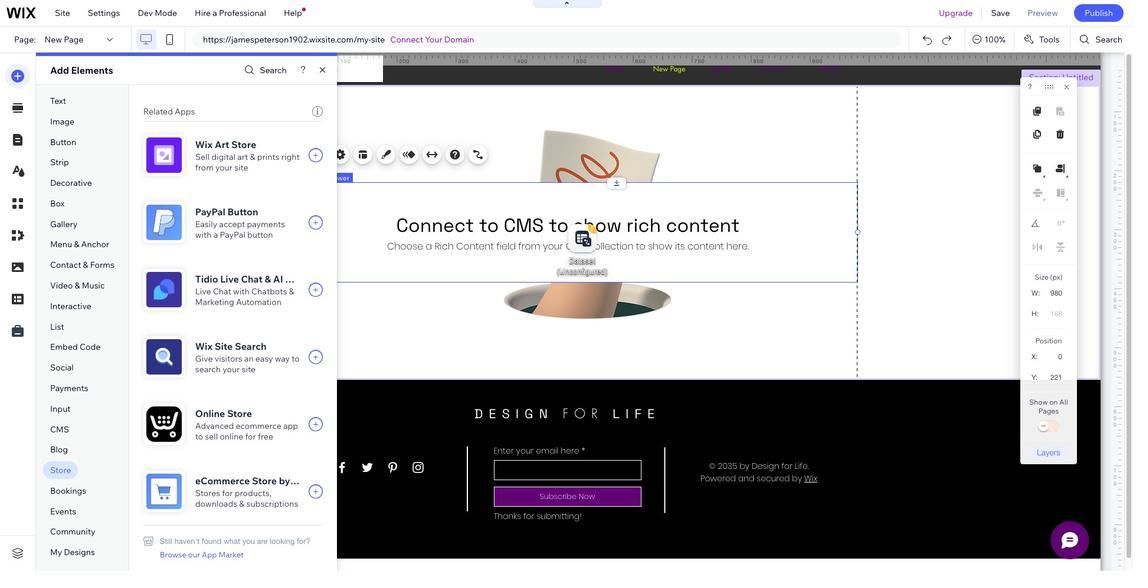 Task type: describe. For each thing, give the bounding box(es) containing it.
1 horizontal spatial search button
[[1072, 27, 1134, 53]]

1 vertical spatial chat
[[213, 286, 231, 297]]

untitled
[[1063, 72, 1094, 83]]

? button
[[1029, 83, 1033, 91]]

x:
[[1032, 353, 1039, 361]]

(px)
[[1051, 273, 1063, 282]]

a inside "paypal button easily accept payments with a paypal button"
[[214, 230, 218, 240]]

from
[[195, 162, 214, 173]]

& left 'ai'
[[265, 273, 271, 285]]

0 horizontal spatial settings
[[88, 8, 120, 18]]

1 horizontal spatial chat
[[241, 273, 263, 285]]

online
[[195, 408, 225, 420]]

you
[[243, 537, 255, 546]]

online
[[220, 432, 243, 442]]

embed
[[50, 342, 78, 353]]

0 horizontal spatial site
[[55, 8, 70, 18]]

give
[[195, 354, 213, 364]]

paypal button easily accept payments with a paypal button
[[195, 206, 285, 240]]

music
[[82, 281, 105, 291]]

button inside "paypal button easily accept payments with a paypal button"
[[228, 206, 258, 218]]

1 vertical spatial paypal
[[220, 230, 246, 240]]

browse our app market button
[[160, 548, 244, 562]]

y:
[[1032, 374, 1038, 382]]

rich content viewer
[[282, 174, 350, 182]]

all
[[1060, 398, 1069, 407]]

tidio
[[195, 273, 218, 285]]

wix site search give visitors an easy way to search your site
[[195, 341, 300, 375]]

upgrade
[[940, 8, 974, 18]]

100%
[[985, 34, 1006, 45]]

200
[[400, 58, 410, 64]]

visitors
[[215, 354, 243, 364]]

save button
[[983, 0, 1020, 26]]

by
[[279, 475, 290, 487]]

embed code
[[50, 342, 101, 353]]

ecommerce store by powr stores for products, downloads & subscriptions
[[195, 475, 323, 510]]

your for art
[[216, 162, 233, 173]]

art
[[238, 152, 248, 162]]

layers button
[[1031, 446, 1068, 459]]

ecommerce
[[236, 421, 282, 432]]

site for search
[[242, 364, 256, 375]]

elements
[[71, 64, 113, 76]]

free
[[258, 432, 273, 442]]

search
[[195, 364, 221, 375]]

your for site
[[223, 364, 240, 375]]

publish button
[[1075, 4, 1124, 22]]

browse our app market
[[160, 550, 244, 560]]

viewer
[[327, 174, 350, 182]]

your
[[425, 34, 443, 45]]

500
[[577, 58, 587, 64]]

dev
[[138, 8, 153, 18]]

& inside wix art store sell digital art & prints right from your site
[[250, 152, 255, 162]]

for inside "online store advanced ecommerce app to sell online for free"
[[245, 432, 256, 442]]

easily
[[195, 219, 217, 230]]

0 vertical spatial a
[[213, 8, 217, 18]]

accept
[[219, 219, 245, 230]]

video & music
[[50, 281, 105, 291]]

size
[[1036, 273, 1049, 282]]

products,
[[235, 488, 272, 499]]

found
[[202, 537, 222, 546]]

900
[[813, 58, 824, 64]]

1 vertical spatial settings
[[287, 149, 319, 160]]

section:
[[1030, 72, 1061, 83]]

site for store
[[235, 162, 248, 173]]

text
[[50, 96, 66, 106]]

on
[[1050, 398, 1059, 407]]

store inside "online store advanced ecommerce app to sell online for free"
[[227, 408, 252, 420]]

size (px)
[[1036, 273, 1063, 282]]

app
[[202, 550, 217, 560]]

powr
[[293, 475, 323, 487]]

wix for wix site search
[[195, 341, 213, 353]]

300
[[459, 58, 469, 64]]

hire
[[195, 8, 211, 18]]

with inside "paypal button easily accept payments with a paypal button"
[[195, 230, 212, 240]]

0 vertical spatial site
[[371, 34, 385, 45]]

what
[[224, 537, 240, 546]]

to inside "online store advanced ecommerce app to sell online for free"
[[195, 432, 203, 442]]

gallery
[[50, 219, 78, 230]]

designs
[[64, 548, 95, 558]]

digital
[[212, 152, 236, 162]]

payments
[[50, 383, 88, 394]]

right
[[282, 152, 300, 162]]

for?
[[297, 537, 311, 546]]

show on all pages
[[1030, 398, 1069, 416]]

apps
[[175, 106, 195, 117]]

downloads
[[195, 499, 238, 510]]

cms
[[50, 424, 69, 435]]

our
[[188, 550, 200, 560]]

market
[[219, 550, 244, 560]]

mode
[[155, 8, 177, 18]]

1 vertical spatial search
[[260, 65, 287, 76]]

tidio live chat & ai chatbots live chat with chatbots & marketing automation
[[195, 273, 327, 308]]



Task type: locate. For each thing, give the bounding box(es) containing it.
wix art store sell digital art & prints right from your site
[[195, 139, 300, 173]]

chatbots
[[285, 273, 327, 285], [252, 286, 287, 297]]

0 vertical spatial site
[[55, 8, 70, 18]]

0 vertical spatial chat
[[241, 273, 263, 285]]

0 vertical spatial wix
[[195, 139, 213, 151]]

site left prints
[[235, 162, 248, 173]]

2 vertical spatial site
[[242, 364, 256, 375]]

store down blog
[[50, 465, 71, 476]]

page
[[64, 34, 84, 45]]

1 horizontal spatial live
[[220, 273, 239, 285]]

1 vertical spatial button
[[228, 206, 258, 218]]

chat down tidio
[[213, 286, 231, 297]]

your left an
[[223, 364, 240, 375]]

https://jamespeterson1902.wixsite.com/my-site connect your domain
[[203, 34, 475, 45]]

site
[[55, 8, 70, 18], [215, 341, 233, 353]]

site left "way" at the bottom of the page
[[242, 364, 256, 375]]

0 horizontal spatial chat
[[213, 286, 231, 297]]

search down publish 'button'
[[1096, 34, 1123, 45]]

to
[[292, 354, 300, 364], [195, 432, 203, 442]]

with
[[195, 230, 212, 240], [233, 286, 250, 297]]

search up an
[[235, 341, 267, 353]]

1 horizontal spatial settings
[[287, 149, 319, 160]]

store
[[232, 139, 256, 151], [227, 408, 252, 420], [50, 465, 71, 476], [252, 475, 277, 487]]

for inside ecommerce store by powr stores for products, downloads & subscriptions
[[222, 488, 233, 499]]

site up new page
[[55, 8, 70, 18]]

& right automation
[[289, 286, 294, 297]]

1 vertical spatial site
[[235, 162, 248, 173]]

ai
[[273, 273, 283, 285]]

0 horizontal spatial button
[[50, 137, 76, 147]]

live
[[220, 273, 239, 285], [195, 286, 211, 297]]

search down the https://jamespeterson1902.wixsite.com/my-
[[260, 65, 287, 76]]

0 vertical spatial for
[[245, 432, 256, 442]]

your right the from
[[216, 162, 233, 173]]

site inside wix site search give visitors an easy way to search your site
[[242, 364, 256, 375]]

layers
[[1038, 448, 1061, 458]]

publish
[[1085, 8, 1114, 18]]

switch
[[1038, 419, 1061, 435]]

content
[[298, 174, 325, 182]]

600
[[636, 58, 646, 64]]

100% button
[[966, 27, 1015, 53]]

0 vertical spatial your
[[216, 162, 233, 173]]

rich
[[282, 174, 297, 182]]

preview
[[1028, 8, 1059, 18]]

button
[[50, 137, 76, 147], [228, 206, 258, 218]]

with inside "tidio live chat & ai chatbots live chat with chatbots & marketing automation"
[[233, 286, 250, 297]]

blog
[[50, 445, 68, 456]]

store up products,
[[252, 475, 277, 487]]

?
[[1029, 83, 1033, 91]]

your inside wix site search give visitors an easy way to search your site
[[223, 364, 240, 375]]

for down the ecommerce
[[222, 488, 233, 499]]

search inside wix site search give visitors an easy way to search your site
[[235, 341, 267, 353]]

1 vertical spatial for
[[222, 488, 233, 499]]

& right menu
[[74, 239, 79, 250]]

related
[[143, 106, 173, 117]]

position
[[1036, 337, 1063, 345]]

search button down the publish
[[1072, 27, 1134, 53]]

0 horizontal spatial search button
[[242, 62, 287, 79]]

add
[[50, 64, 69, 76]]

0 vertical spatial search
[[1096, 34, 1123, 45]]

None text field
[[1047, 216, 1062, 232], [1045, 349, 1068, 365], [1044, 370, 1068, 386], [1047, 216, 1062, 232], [1045, 349, 1068, 365], [1044, 370, 1068, 386]]

2 wix from the top
[[195, 341, 213, 353]]

wix up give
[[195, 341, 213, 353]]

a right hire
[[213, 8, 217, 18]]

a
[[213, 8, 217, 18], [214, 230, 218, 240]]

1 vertical spatial your
[[223, 364, 240, 375]]

tools
[[1040, 34, 1060, 45]]

code
[[80, 342, 101, 353]]

to inside wix site search give visitors an easy way to search your site
[[292, 354, 300, 364]]

button down "image" on the top of the page
[[50, 137, 76, 147]]

1 vertical spatial wix
[[195, 341, 213, 353]]

wix up sell
[[195, 139, 213, 151]]

haven't
[[175, 537, 200, 546]]

paypal up easily
[[195, 206, 226, 218]]

0 horizontal spatial for
[[222, 488, 233, 499]]

live down tidio
[[195, 286, 211, 297]]

contact
[[50, 260, 81, 271]]

ecommerce
[[195, 475, 250, 487]]

1 horizontal spatial to
[[292, 354, 300, 364]]

button up accept
[[228, 206, 258, 218]]

online store advanced ecommerce app to sell online for free
[[195, 408, 298, 442]]

professional
[[219, 8, 266, 18]]

add elements
[[50, 64, 113, 76]]

0 vertical spatial paypal
[[195, 206, 226, 218]]

0 vertical spatial button
[[50, 137, 76, 147]]

bookings
[[50, 486, 86, 497]]

an
[[244, 354, 254, 364]]

live right tidio
[[220, 273, 239, 285]]

0 horizontal spatial live
[[195, 286, 211, 297]]

easy
[[256, 354, 273, 364]]

my designs
[[50, 548, 95, 558]]

0 vertical spatial settings
[[88, 8, 120, 18]]

1 vertical spatial search button
[[242, 62, 287, 79]]

2 vertical spatial search
[[235, 341, 267, 353]]

decorative
[[50, 178, 92, 188]]

site inside wix site search give visitors an easy way to search your site
[[215, 341, 233, 353]]

pages
[[1039, 407, 1060, 416]]

& right downloads
[[239, 499, 245, 510]]

dev mode
[[138, 8, 177, 18]]

1 vertical spatial with
[[233, 286, 250, 297]]

wix inside wix site search give visitors an easy way to search your site
[[195, 341, 213, 353]]

1 vertical spatial live
[[195, 286, 211, 297]]

& right art
[[250, 152, 255, 162]]

1 vertical spatial chatbots
[[252, 286, 287, 297]]

chatbots down 'ai'
[[252, 286, 287, 297]]

your inside wix art store sell digital art & prints right from your site
[[216, 162, 233, 173]]

& right video
[[75, 281, 80, 291]]

1 vertical spatial site
[[215, 341, 233, 353]]

& inside ecommerce store by powr stores for products, downloads & subscriptions
[[239, 499, 245, 510]]

paypal left the button
[[220, 230, 246, 240]]

video
[[50, 281, 73, 291]]

sell
[[195, 152, 210, 162]]

1 vertical spatial to
[[195, 432, 203, 442]]

help
[[284, 8, 302, 18]]

still haven't found what you are looking for?
[[160, 537, 311, 546]]

are
[[257, 537, 268, 546]]

way
[[275, 354, 290, 364]]

0 vertical spatial search button
[[1072, 27, 1134, 53]]

store up art
[[232, 139, 256, 151]]

contact & forms
[[50, 260, 114, 271]]

search button down the https://jamespeterson1902.wixsite.com/my-
[[242, 62, 287, 79]]

settings left dev
[[88, 8, 120, 18]]

image
[[50, 116, 75, 127]]

advanced
[[195, 421, 234, 432]]

1 wix from the top
[[195, 139, 213, 151]]

social
[[50, 363, 74, 373]]

related apps
[[143, 106, 195, 117]]

connect
[[391, 34, 424, 45]]

1 horizontal spatial with
[[233, 286, 250, 297]]

100
[[340, 58, 351, 64]]

0 horizontal spatial with
[[195, 230, 212, 240]]

&
[[250, 152, 255, 162], [74, 239, 79, 250], [83, 260, 88, 271], [265, 273, 271, 285], [75, 281, 80, 291], [289, 286, 294, 297], [239, 499, 245, 510]]

to left sell
[[195, 432, 203, 442]]

site left the connect
[[371, 34, 385, 45]]

wix inside wix art store sell digital art & prints right from your site
[[195, 139, 213, 151]]

store inside wix art store sell digital art & prints right from your site
[[232, 139, 256, 151]]

0 vertical spatial live
[[220, 273, 239, 285]]

site inside wix art store sell digital art & prints right from your site
[[235, 162, 248, 173]]

domain
[[445, 34, 475, 45]]

w:
[[1032, 289, 1041, 298]]

list
[[50, 322, 64, 332]]

0 vertical spatial to
[[292, 354, 300, 364]]

None text field
[[1045, 285, 1068, 301], [1045, 306, 1068, 322], [1045, 285, 1068, 301], [1045, 306, 1068, 322]]

save
[[992, 8, 1011, 18]]

settings up 'content'
[[287, 149, 319, 160]]

site up visitors
[[215, 341, 233, 353]]

1 horizontal spatial for
[[245, 432, 256, 442]]

store up ecommerce
[[227, 408, 252, 420]]

0 vertical spatial chatbots
[[285, 273, 327, 285]]

chat up automation
[[241, 273, 263, 285]]

payments
[[247, 219, 285, 230]]

400
[[518, 58, 528, 64]]

chatbots right 'ai'
[[285, 273, 327, 285]]

search
[[1096, 34, 1123, 45], [260, 65, 287, 76], [235, 341, 267, 353]]

new
[[45, 34, 62, 45]]

for left free in the bottom of the page
[[245, 432, 256, 442]]

a left accept
[[214, 230, 218, 240]]

& left forms
[[83, 260, 88, 271]]

to right "way" at the bottom of the page
[[292, 354, 300, 364]]

wix for wix art store
[[195, 139, 213, 151]]

0 vertical spatial with
[[195, 230, 212, 240]]

subscriptions
[[247, 499, 298, 510]]

stores
[[195, 488, 220, 499]]

1 horizontal spatial site
[[215, 341, 233, 353]]

section: untitled
[[1030, 72, 1094, 83]]

0 horizontal spatial to
[[195, 432, 203, 442]]

1 horizontal spatial button
[[228, 206, 258, 218]]

box
[[50, 198, 65, 209]]

tools button
[[1015, 27, 1071, 53]]

still
[[160, 537, 172, 546]]

art
[[215, 139, 229, 151]]

1 vertical spatial a
[[214, 230, 218, 240]]

your
[[216, 162, 233, 173], [223, 364, 240, 375]]

app
[[283, 421, 298, 432]]

menu
[[50, 239, 72, 250]]

prints
[[257, 152, 280, 162]]

store inside ecommerce store by powr stores for products, downloads & subscriptions
[[252, 475, 277, 487]]



Task type: vqa. For each thing, say whether or not it's contained in the screenshot.
unique at the left of the page
no



